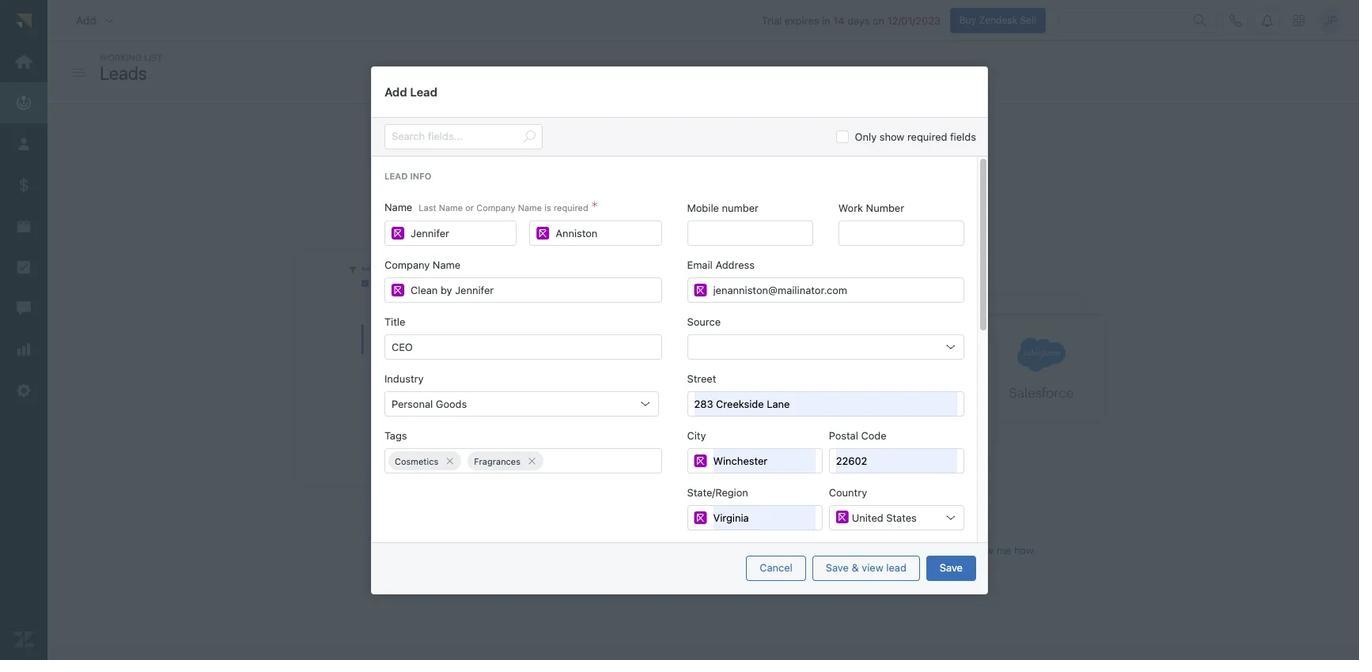 Task type: describe. For each thing, give the bounding box(es) containing it.
buy zendesk sell button
[[950, 8, 1046, 33]]

Email Address field
[[714, 279, 958, 303]]

0 horizontal spatial about
[[404, 550, 432, 562]]

or
[[466, 203, 474, 213]]

prospect
[[828, 171, 871, 184]]

reach fill image for country
[[695, 512, 707, 525]]

postal
[[829, 430, 859, 443]]

mobile
[[687, 202, 720, 215]]

bring
[[628, 135, 674, 158]]

fragrances
[[474, 457, 521, 467]]

state/region
[[687, 487, 749, 500]]

1 million from the left
[[661, 171, 692, 184]]

save for save
[[940, 562, 963, 575]]

country
[[829, 487, 868, 500]]

code
[[862, 430, 887, 443]]

email
[[687, 259, 713, 272]]

cancel image for cosmetics
[[445, 457, 455, 467]]

Postal Code field
[[837, 450, 958, 474]]

City field
[[714, 450, 816, 474]]

to
[[610, 171, 620, 184]]

add for add lead
[[385, 85, 407, 99]]

only
[[855, 130, 877, 143]]

import my leads button
[[881, 505, 985, 531]]

1 vertical spatial learn
[[374, 550, 401, 562]]

chevron down image
[[103, 14, 115, 27]]

title
[[385, 316, 406, 329]]

about inside "create targeted lead lists with access to over 20 million businesses and 395 million prospect records. or import the leads you're already working on. learn about"
[[768, 188, 795, 200]]

reach
[[544, 550, 574, 562]]

reach fill image up company name
[[392, 227, 404, 240]]

my
[[929, 511, 943, 524]]

your
[[868, 545, 889, 557]]

buy
[[960, 14, 977, 26]]

and
[[751, 171, 769, 184]]

14
[[834, 14, 845, 27]]

trial expires in 14 days on 12/01/2023
[[762, 14, 941, 27]]

leads right your
[[892, 545, 918, 557]]

show me how link
[[968, 545, 1035, 558]]

cosmetics
[[395, 457, 439, 467]]

number
[[722, 202, 759, 215]]

name last name or company name is required
[[385, 201, 589, 214]]

work
[[839, 202, 864, 215]]

tags
[[385, 430, 407, 443]]

united states button
[[829, 506, 965, 531]]

me
[[997, 545, 1012, 557]]

finding new leads with reach link
[[434, 550, 574, 563]]

records.
[[873, 171, 913, 184]]

save & view lead button
[[813, 556, 921, 581]]

1 vertical spatial search image
[[523, 130, 536, 143]]

leads inside "create targeted lead lists with access to over 20 million businesses and 395 million prospect records. or import the leads you're already working on. learn about"
[[581, 188, 606, 200]]

bell image
[[1262, 14, 1274, 27]]

cancel image for fragrances
[[527, 457, 537, 467]]

zendesk products image
[[1294, 15, 1305, 26]]

manually.
[[921, 545, 965, 557]]

street
[[687, 373, 717, 386]]

days
[[848, 14, 870, 27]]

Mobile number field
[[695, 222, 806, 246]]

Title field
[[392, 336, 655, 360]]

list
[[144, 52, 163, 63]]

reach fill image for postal code
[[695, 455, 707, 468]]

import my leads
[[895, 511, 972, 524]]

access
[[574, 171, 607, 184]]

work number
[[839, 202, 905, 215]]

buy zendesk sell
[[960, 14, 1037, 26]]

last
[[419, 203, 437, 213]]

personal goods button
[[385, 392, 659, 417]]

how
[[1015, 545, 1035, 557]]

expires
[[785, 14, 820, 27]]

mobile number
[[687, 202, 759, 215]]

company inside name last name or company name is required
[[477, 203, 516, 213]]

with inside "create targeted lead lists with access to over 20 million businesses and 395 million prospect records. or import the leads you're already working on. learn about"
[[551, 171, 571, 184]]

12/01/2023
[[888, 14, 941, 27]]

united
[[852, 512, 884, 525]]

add button
[[63, 4, 128, 36]]

number
[[867, 202, 905, 215]]

learn inside "create targeted lead lists with access to over 20 million businesses and 395 million prospect records. or import the leads you're already working on. learn about"
[[738, 188, 765, 200]]

new
[[470, 550, 490, 562]]

on
[[873, 14, 885, 27]]

0 vertical spatial search image
[[1194, 14, 1207, 27]]



Task type: vqa. For each thing, say whether or not it's contained in the screenshot.
#8's Open
no



Task type: locate. For each thing, give the bounding box(es) containing it.
name left is
[[518, 203, 542, 213]]

working
[[100, 52, 142, 63]]

with left reach
[[521, 550, 541, 562]]

add inside button
[[76, 13, 96, 27]]

add for add
[[76, 13, 96, 27]]

company right or at the top left of the page
[[477, 203, 516, 213]]

states
[[887, 512, 917, 525]]

required right 'show'
[[908, 130, 948, 143]]

add lead
[[385, 85, 438, 99]]

save button
[[927, 556, 977, 581]]

reach fill image inside united states button
[[837, 512, 849, 524]]

required
[[908, 130, 948, 143], [554, 203, 589, 213]]

lead left the lists
[[506, 171, 526, 184]]

395
[[772, 171, 791, 184]]

1 reach fill image from the left
[[392, 284, 404, 297]]

1 vertical spatial about
[[404, 550, 432, 562]]

1 horizontal spatial reach fill image
[[695, 284, 707, 297]]

Street field
[[695, 393, 958, 417]]

targeted
[[462, 171, 503, 184]]

about
[[768, 188, 795, 200], [404, 550, 432, 562]]

with right the lists
[[551, 171, 571, 184]]

source
[[687, 316, 721, 329]]

Search fields... field
[[392, 125, 517, 148]]

company
[[477, 203, 516, 213], [385, 259, 430, 272]]

0 vertical spatial the
[[699, 135, 728, 158]]

search image up the lists
[[523, 130, 536, 143]]

company name
[[385, 259, 461, 272]]

reach fill image
[[392, 227, 404, 240], [537, 227, 550, 240], [695, 455, 707, 468], [837, 512, 849, 524], [695, 512, 707, 525]]

address
[[716, 259, 755, 272]]

1 vertical spatial add
[[385, 85, 407, 99]]

already
[[642, 188, 677, 200]]

leads up and
[[732, 135, 780, 158]]

1 save from the left
[[826, 562, 849, 575]]

0 horizontal spatial add
[[76, 13, 96, 27]]

reach fill image for company name
[[537, 227, 550, 240]]

0 vertical spatial lead
[[410, 85, 438, 99]]

0 horizontal spatial lead
[[385, 171, 408, 181]]

Work Number field
[[846, 222, 958, 246]]

0 horizontal spatial search image
[[523, 130, 536, 143]]

search image
[[1194, 14, 1207, 27], [523, 130, 536, 143]]

reach fill image down country
[[837, 512, 849, 524]]

the up businesses
[[699, 135, 728, 158]]

reach fill image down is
[[537, 227, 550, 240]]

First Name field
[[411, 222, 510, 246]]

asterisk image
[[592, 202, 598, 215]]

create targeted lead lists with access to over 20 million businesses and 395 million prospect records. or import the leads you're already working on. learn about
[[427, 171, 980, 200]]

cancel button
[[747, 556, 806, 581]]

about down 395 at the right
[[768, 188, 795, 200]]

leads right new in the left of the page
[[493, 550, 518, 562]]

zendesk image
[[13, 630, 34, 651]]

1 vertical spatial required
[[554, 203, 589, 213]]

Company Name field
[[411, 279, 655, 303]]

company up title
[[385, 259, 430, 272]]

1 horizontal spatial in
[[823, 14, 831, 27]]

over
[[622, 171, 643, 184]]

0 horizontal spatial in
[[679, 135, 694, 158]]

the
[[699, 135, 728, 158], [965, 171, 980, 184]]

0 horizontal spatial cancel image
[[445, 457, 455, 467]]

0 horizontal spatial save
[[826, 562, 849, 575]]

learn up number
[[738, 188, 765, 200]]

the inside "create targeted lead lists with access to over 20 million businesses and 395 million prospect records. or import the leads you're already working on. learn about"
[[965, 171, 980, 184]]

1 horizontal spatial cancel image
[[527, 457, 537, 467]]

or
[[916, 171, 928, 184]]

name left or at the top left of the page
[[439, 203, 463, 213]]

bring in the leads
[[628, 135, 780, 158]]

million
[[661, 171, 692, 184], [794, 171, 825, 184]]

0 vertical spatial add
[[76, 13, 96, 27]]

20
[[646, 171, 659, 184]]

leads right my
[[946, 511, 972, 524]]

name down first name field
[[433, 259, 461, 272]]

1 vertical spatial lead
[[385, 171, 408, 181]]

cancel image right fragrances
[[527, 457, 537, 467]]

trial
[[762, 14, 782, 27]]

0 vertical spatial lead
[[506, 171, 526, 184]]

1 horizontal spatial company
[[477, 203, 516, 213]]

learn
[[738, 188, 765, 200], [374, 550, 401, 562]]

reach fill image
[[392, 284, 404, 297], [695, 284, 707, 297]]

1 horizontal spatial about
[[768, 188, 795, 200]]

2 save from the left
[[940, 562, 963, 575]]

industry
[[385, 373, 424, 386]]

0 vertical spatial company
[[477, 203, 516, 213]]

working
[[680, 188, 717, 200]]

leads
[[100, 62, 147, 84]]

reach fill image down the state/region
[[695, 512, 707, 525]]

create
[[427, 171, 459, 184]]

only show required fields
[[855, 130, 977, 143]]

jp button
[[1319, 8, 1344, 33]]

in right bring on the left
[[679, 135, 694, 158]]

1 vertical spatial with
[[521, 550, 541, 562]]

or, add your leads manually. show me how
[[832, 545, 1035, 557]]

1 vertical spatial lead
[[887, 562, 907, 575]]

lead left info at left
[[385, 171, 408, 181]]

is
[[545, 203, 552, 213]]

0 horizontal spatial million
[[661, 171, 692, 184]]

jp
[[1325, 13, 1338, 27]]

0 vertical spatial in
[[823, 14, 831, 27]]

postal code
[[829, 430, 887, 443]]

1 horizontal spatial add
[[385, 85, 407, 99]]

cancel image
[[445, 457, 455, 467], [527, 457, 537, 467]]

1 vertical spatial in
[[679, 135, 694, 158]]

in
[[823, 14, 831, 27], [679, 135, 694, 158]]

search image left calls image
[[1194, 14, 1207, 27]]

learn about finding new leads with reach
[[374, 550, 574, 562]]

lead right view
[[887, 562, 907, 575]]

lead info
[[385, 171, 432, 181]]

lead inside "create targeted lead lists with access to over 20 million businesses and 395 million prospect records. or import the leads you're already working on. learn about"
[[506, 171, 526, 184]]

learn left finding
[[374, 550, 401, 562]]

0 horizontal spatial reach fill image
[[392, 284, 404, 297]]

reach fill image down email on the right
[[695, 284, 707, 297]]

0 vertical spatial about
[[768, 188, 795, 200]]

lead
[[506, 171, 526, 184], [887, 562, 907, 575]]

add
[[76, 13, 96, 27], [385, 85, 407, 99]]

show
[[880, 130, 905, 143]]

city
[[687, 430, 706, 443]]

1 horizontal spatial lead
[[410, 85, 438, 99]]

add
[[847, 545, 865, 557]]

reach fill image for company
[[392, 284, 404, 297]]

1 horizontal spatial million
[[794, 171, 825, 184]]

save down manually.
[[940, 562, 963, 575]]

fields
[[951, 130, 977, 143]]

State/Region field
[[714, 507, 816, 531]]

save & view lead
[[826, 562, 907, 575]]

cancel
[[760, 562, 793, 575]]

in left 14 in the right of the page
[[823, 14, 831, 27]]

goods
[[436, 398, 467, 411]]

2 million from the left
[[794, 171, 825, 184]]

on.
[[720, 188, 735, 200]]

name
[[385, 201, 413, 214], [439, 203, 463, 213], [518, 203, 542, 213], [433, 259, 461, 272]]

reach fill image up title
[[392, 284, 404, 297]]

lists
[[529, 171, 548, 184]]

name left the last in the left top of the page
[[385, 201, 413, 214]]

Last Name field
[[556, 222, 655, 246]]

lead inside button
[[887, 562, 907, 575]]

you're
[[609, 188, 639, 200]]

add left the chevron down 'image'
[[76, 13, 96, 27]]

1 horizontal spatial lead
[[887, 562, 907, 575]]

1 horizontal spatial save
[[940, 562, 963, 575]]

view
[[862, 562, 884, 575]]

1 cancel image from the left
[[445, 457, 455, 467]]

2 cancel image from the left
[[527, 457, 537, 467]]

1 horizontal spatial search image
[[1194, 14, 1207, 27]]

1 horizontal spatial learn
[[738, 188, 765, 200]]

lead up search fields... field
[[410, 85, 438, 99]]

0 horizontal spatial learn
[[374, 550, 401, 562]]

reach fill image down city
[[695, 455, 707, 468]]

&
[[852, 562, 859, 575]]

0 vertical spatial with
[[551, 171, 571, 184]]

1 horizontal spatial required
[[908, 130, 948, 143]]

0 horizontal spatial the
[[699, 135, 728, 158]]

million up already
[[661, 171, 692, 184]]

required right is
[[554, 203, 589, 213]]

show
[[968, 545, 994, 557]]

or,
[[832, 545, 844, 557]]

0 horizontal spatial required
[[554, 203, 589, 213]]

personal
[[392, 398, 433, 411]]

1 horizontal spatial with
[[551, 171, 571, 184]]

sell
[[1021, 14, 1037, 26]]

reach fill image for email
[[695, 284, 707, 297]]

calls image
[[1230, 14, 1243, 27]]

the right import
[[965, 171, 980, 184]]

add up search fields... field
[[385, 85, 407, 99]]

0 horizontal spatial with
[[521, 550, 541, 562]]

import
[[895, 511, 926, 524]]

required inside name last name or company name is required
[[554, 203, 589, 213]]

import
[[930, 171, 962, 184]]

zendesk
[[979, 14, 1018, 26]]

1 vertical spatial the
[[965, 171, 980, 184]]

leads inside button
[[946, 511, 972, 524]]

email address
[[687, 259, 755, 272]]

personal goods
[[392, 398, 467, 411]]

0 horizontal spatial company
[[385, 259, 430, 272]]

1 horizontal spatial the
[[965, 171, 980, 184]]

leads
[[732, 135, 780, 158], [581, 188, 606, 200], [946, 511, 972, 524], [892, 545, 918, 557], [493, 550, 518, 562]]

save down or,
[[826, 562, 849, 575]]

0 horizontal spatial lead
[[506, 171, 526, 184]]

finding
[[434, 550, 467, 562]]

million right 395 at the right
[[794, 171, 825, 184]]

info
[[410, 171, 432, 181]]

1 vertical spatial company
[[385, 259, 430, 272]]

with
[[551, 171, 571, 184], [521, 550, 541, 562]]

leads up asterisk image
[[581, 188, 606, 200]]

cancel image right cosmetics in the left of the page
[[445, 457, 455, 467]]

about left finding
[[404, 550, 432, 562]]

working list leads
[[100, 52, 163, 84]]

save for save & view lead
[[826, 562, 849, 575]]

save
[[826, 562, 849, 575], [940, 562, 963, 575]]

0 vertical spatial learn
[[738, 188, 765, 200]]

2 reach fill image from the left
[[695, 284, 707, 297]]

0 vertical spatial required
[[908, 130, 948, 143]]



